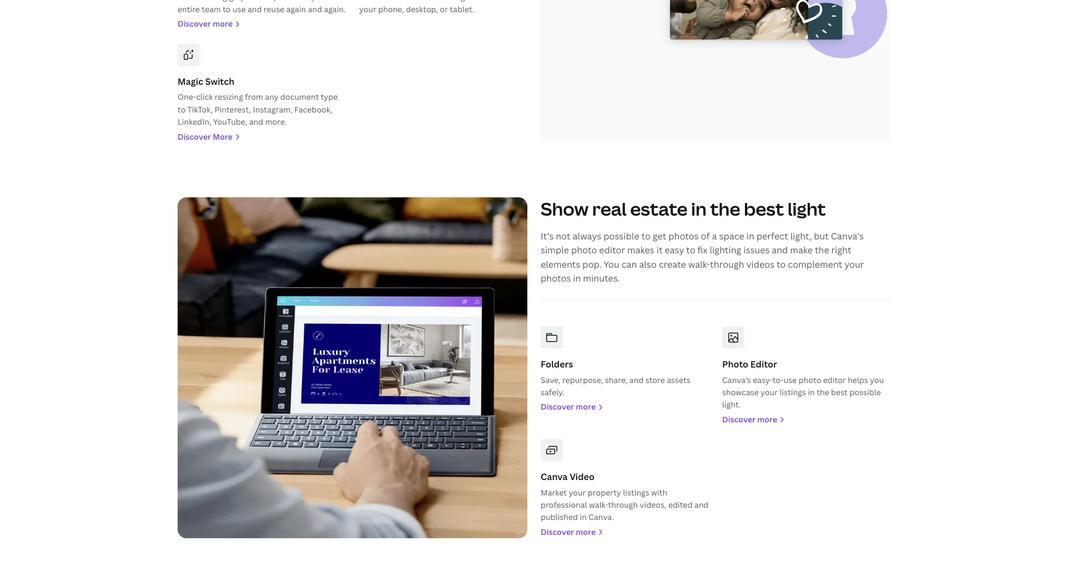 Task type: vqa. For each thing, say whether or not it's contained in the screenshot.
top the garlic
no



Task type: describe. For each thing, give the bounding box(es) containing it.
more down showcase
[[757, 415, 777, 425]]

your inside it's not always possible to get photos of a space in perfect light, but canva's simple photo editor makes it easy to fix lighting issues and make the right elements pop. you can also create walk-through videos to complement your photos in minutes.
[[845, 259, 864, 271]]

possible inside photo editor canva's easy-to-use photo editor helps you showcase your listings in the best possible light.
[[850, 387, 881, 398]]

canva's inside photo editor canva's easy-to-use photo editor helps you showcase your listings in the best possible light.
[[722, 375, 751, 386]]

canva's inside it's not always possible to get photos of a space in perfect light, but canva's simple photo editor makes it easy to fix lighting issues and make the right elements pop. you can also create walk-through videos to complement your photos in minutes.
[[831, 230, 864, 242]]

market
[[541, 488, 567, 498]]

and inside it's not always possible to get photos of a space in perfect light, but canva's simple photo editor makes it easy to fix lighting issues and make the right elements pop. you can also create walk-through videos to complement your photos in minutes.
[[772, 244, 788, 257]]

you
[[604, 259, 619, 271]]

discover more
[[178, 131, 233, 142]]

any
[[265, 92, 279, 102]]

photo editor canva's easy-to-use photo editor helps you showcase your listings in the best possible light.
[[722, 359, 884, 410]]

elements
[[541, 259, 580, 271]]

property
[[588, 488, 621, 498]]

to inside magic switch one-click resizing from any document type to tiktok, pinterest, instagram, facebook, linkedin, youtube, and more.
[[178, 104, 186, 115]]

photo
[[722, 359, 748, 371]]

templates
[[259, 0, 297, 2]]

estate for in
[[630, 197, 688, 221]]

a
[[712, 230, 717, 242]]

youtube,
[[213, 117, 247, 127]]

perfect
[[757, 230, 788, 242]]

from for switch
[[245, 92, 263, 102]]

light.
[[722, 400, 741, 410]]

light
[[788, 197, 826, 221]]

pop.
[[583, 259, 602, 271]]

marketing
[[428, 0, 465, 2]]

of
[[701, 230, 710, 242]]

editor inside it's not always possible to get photos of a space in perfect light, but canva's simple photo editor makes it easy to fix lighting issues and make the right elements pop. you can also create walk-through videos to complement your photos in minutes.
[[599, 244, 625, 257]]

more down repurpose,
[[576, 402, 596, 413]]

videos,
[[640, 500, 667, 511]]

switch
[[205, 75, 234, 88]]

folders save, repurpose, share, and store assets safely.
[[541, 359, 691, 398]]

video
[[570, 471, 595, 484]]

and inside magic switch one-click resizing from any document type to tiktok, pinterest, instagram, facebook, linkedin, youtube, and more.
[[249, 117, 263, 127]]

in inside market your property listings with professional walk-through videos, edited and published in canva.
[[580, 513, 587, 523]]

document
[[280, 92, 319, 102]]

discover more down "safely."
[[541, 402, 596, 413]]

right
[[831, 244, 852, 257]]

for
[[299, 0, 310, 2]]

videos
[[746, 259, 775, 271]]

create real estate marketing materials from your phone, desktop, or tablet.
[[359, 0, 522, 14]]

complement
[[788, 259, 842, 271]]

linkedin,
[[178, 117, 211, 127]]

published
[[541, 513, 578, 523]]

0 vertical spatial the
[[710, 197, 740, 221]]

canva video
[[541, 471, 595, 484]]

assets
[[667, 375, 691, 386]]

edited
[[668, 500, 693, 511]]

discover down entire
[[178, 19, 211, 29]]

entire
[[178, 4, 200, 14]]

or
[[440, 4, 448, 14]]

discover more link down share,
[[541, 402, 709, 414]]

with
[[651, 488, 667, 498]]

desktop,
[[406, 4, 438, 14]]

to left get at top
[[642, 230, 651, 242]]

canva.
[[589, 513, 614, 523]]

can
[[622, 259, 637, 271]]

instagram,
[[253, 104, 292, 115]]

helps
[[848, 375, 868, 386]]

materials
[[467, 0, 502, 2]]

reuse
[[264, 4, 284, 14]]

discover more link down market your property listings with professional walk-through videos, edited and published in canva.
[[541, 527, 709, 539]]

showcase
[[722, 387, 759, 398]]

minutes.
[[583, 273, 620, 285]]

get
[[653, 230, 666, 242]]

save,
[[541, 375, 560, 386]]

show
[[541, 197, 589, 221]]

listing
[[205, 0, 227, 2]]

one-
[[178, 92, 196, 102]]

magic switch one-click resizing from any document type to tiktok, pinterest, instagram, facebook, linkedin, youtube, and more.
[[178, 75, 338, 127]]

makes
[[627, 244, 654, 257]]

create
[[659, 259, 686, 271]]

discover more down published
[[541, 527, 596, 538]]

space
[[719, 230, 744, 242]]

folders
[[541, 359, 573, 371]]

create for entire
[[178, 0, 203, 2]]

not
[[556, 230, 571, 242]]

discover more down team
[[178, 19, 233, 29]]

your inside create listing graphic templates for your entire team to use and reuse again and again.
[[311, 0, 329, 2]]

editor inside photo editor canva's easy-to-use photo editor helps you showcase your listings in the best possible light.
[[823, 375, 846, 386]]

possible inside it's not always possible to get photos of a space in perfect light, but canva's simple photo editor makes it easy to fix lighting issues and make the right elements pop. you can also create walk-through videos to complement your photos in minutes.
[[604, 230, 639, 242]]

again.
[[324, 4, 346, 14]]

more.
[[265, 117, 287, 127]]

make
[[790, 244, 813, 257]]

it's
[[541, 230, 554, 242]]

listings inside photo editor canva's easy-to-use photo editor helps you showcase your listings in the best possible light.
[[780, 387, 806, 398]]

magic
[[178, 75, 203, 88]]

through inside it's not always possible to get photos of a space in perfect light, but canva's simple photo editor makes it easy to fix lighting issues and make the right elements pop. you can also create walk-through videos to complement your photos in minutes.
[[710, 259, 744, 271]]

discover more link
[[178, 131, 346, 143]]

easy-
[[753, 375, 773, 386]]

photo inside photo editor canva's easy-to-use photo editor helps you showcase your listings in the best possible light.
[[799, 375, 821, 386]]

show real estate in the best light
[[541, 197, 826, 221]]

professional
[[541, 500, 587, 511]]



Task type: locate. For each thing, give the bounding box(es) containing it.
photo down the always
[[571, 244, 597, 257]]

real inside create real estate marketing materials from your phone, desktop, or tablet.
[[386, 0, 400, 2]]

pinterest,
[[215, 104, 251, 115]]

walk-
[[688, 259, 710, 271], [589, 500, 608, 511]]

1 vertical spatial canva's
[[722, 375, 751, 386]]

team
[[202, 4, 221, 14]]

photo
[[571, 244, 597, 257], [799, 375, 821, 386]]

estate up get at top
[[630, 197, 688, 221]]

and down graphic
[[248, 4, 262, 14]]

1 vertical spatial use
[[784, 375, 797, 386]]

discover more link
[[178, 18, 346, 30], [541, 402, 709, 414], [722, 414, 891, 426], [541, 527, 709, 539]]

1 vertical spatial listings
[[623, 488, 649, 498]]

your
[[311, 0, 329, 2], [359, 4, 376, 14], [845, 259, 864, 271], [761, 387, 778, 398], [569, 488, 586, 498]]

photo inside it's not always possible to get photos of a space in perfect light, but canva's simple photo editor makes it easy to fix lighting issues and make the right elements pop. you can also create walk-through videos to complement your photos in minutes.
[[571, 244, 597, 257]]

from right 'materials' on the left of the page
[[504, 0, 522, 2]]

1 vertical spatial estate
[[630, 197, 688, 221]]

discover down linkedin,
[[178, 131, 211, 142]]

0 horizontal spatial photo
[[571, 244, 597, 257]]

click
[[196, 92, 213, 102]]

example of easy resizing across channels for real estate marketing image
[[541, 0, 891, 143]]

your down right
[[845, 259, 864, 271]]

1 horizontal spatial editor
[[823, 375, 846, 386]]

canva's up right
[[831, 230, 864, 242]]

0 horizontal spatial editor
[[599, 244, 625, 257]]

real for show
[[592, 197, 627, 221]]

2 create from the left
[[359, 0, 384, 2]]

it
[[657, 244, 663, 257]]

discover more link down photo editor canva's easy-to-use photo editor helps you showcase your listings in the best possible light.
[[722, 414, 891, 426]]

best
[[744, 197, 784, 221], [831, 387, 848, 398]]

discover down light.
[[722, 415, 756, 425]]

to down listing
[[223, 4, 231, 14]]

create listing graphic templates for your entire team to use and reuse again and again.
[[178, 0, 346, 14]]

always
[[573, 230, 601, 242]]

canva's up showcase
[[722, 375, 751, 386]]

walk- up canva.
[[589, 500, 608, 511]]

0 horizontal spatial use
[[233, 4, 246, 14]]

0 vertical spatial estate
[[402, 0, 426, 2]]

and right "edited"
[[694, 500, 709, 511]]

to right the videos
[[777, 259, 786, 271]]

possible down helps
[[850, 387, 881, 398]]

1 horizontal spatial listings
[[780, 387, 806, 398]]

through inside market your property listings with professional walk-through videos, edited and published in canva.
[[608, 500, 638, 511]]

your down the video
[[569, 488, 586, 498]]

editor up you
[[599, 244, 625, 257]]

market your property listings with professional walk-through videos, edited and published in canva.
[[541, 488, 709, 523]]

easy
[[665, 244, 684, 257]]

estate for marketing
[[402, 0, 426, 2]]

discover
[[178, 19, 211, 29], [178, 131, 211, 142], [541, 402, 574, 413], [722, 415, 756, 425], [541, 527, 574, 538]]

use down graphic
[[233, 4, 246, 14]]

through
[[710, 259, 744, 271], [608, 500, 638, 511]]

and up discover more link
[[249, 117, 263, 127]]

0 vertical spatial through
[[710, 259, 744, 271]]

the inside photo editor canva's easy-to-use photo editor helps you showcase your listings in the best possible light.
[[817, 387, 829, 398]]

photos down 'elements'
[[541, 273, 571, 285]]

it's not always possible to get photos of a space in perfect light, but canva's simple photo editor makes it easy to fix lighting issues and make the right elements pop. you can also create walk-through videos to complement your photos in minutes.
[[541, 230, 864, 285]]

discover more
[[178, 19, 233, 29], [541, 402, 596, 413], [722, 415, 777, 425], [541, 527, 596, 538]]

use right easy-
[[784, 375, 797, 386]]

real
[[386, 0, 400, 2], [592, 197, 627, 221]]

listings down to-
[[780, 387, 806, 398]]

tiktok,
[[188, 104, 213, 115]]

tablet.
[[450, 4, 475, 14]]

0 horizontal spatial estate
[[402, 0, 426, 2]]

create
[[178, 0, 203, 2], [359, 0, 384, 2]]

estate inside create real estate marketing materials from your phone, desktop, or tablet.
[[402, 0, 426, 2]]

also
[[639, 259, 657, 271]]

use
[[233, 4, 246, 14], [784, 375, 797, 386]]

discover more link down create listing graphic templates for your entire team to use and reuse again and again.
[[178, 18, 346, 30]]

real for create
[[386, 0, 400, 2]]

and inside folders save, repurpose, share, and store assets safely.
[[629, 375, 644, 386]]

your inside create real estate marketing materials from your phone, desktop, or tablet.
[[359, 4, 376, 14]]

walk- inside it's not always possible to get photos of a space in perfect light, but canva's simple photo editor makes it easy to fix lighting issues and make the right elements pop. you can also create walk-through videos to complement your photos in minutes.
[[688, 259, 710, 271]]

discover for photo
[[722, 415, 756, 425]]

simple
[[541, 244, 569, 257]]

1 horizontal spatial canva's
[[831, 230, 864, 242]]

in
[[691, 197, 707, 221], [747, 230, 754, 242], [573, 273, 581, 285], [808, 387, 815, 398], [580, 513, 587, 523]]

canva
[[541, 471, 568, 484]]

0 horizontal spatial from
[[245, 92, 263, 102]]

create inside create real estate marketing materials from your phone, desktop, or tablet.
[[359, 0, 384, 2]]

phone,
[[378, 4, 404, 14]]

0 vertical spatial photos
[[669, 230, 699, 242]]

create inside create listing graphic templates for your entire team to use and reuse again and again.
[[178, 0, 203, 2]]

but
[[814, 230, 829, 242]]

1 vertical spatial real
[[592, 197, 627, 221]]

1 horizontal spatial best
[[831, 387, 848, 398]]

1 vertical spatial walk-
[[589, 500, 608, 511]]

more down team
[[213, 19, 233, 29]]

the inside it's not always possible to get photos of a space in perfect light, but canva's simple photo editor makes it easy to fix lighting issues and make the right elements pop. you can also create walk-through videos to complement your photos in minutes.
[[815, 244, 829, 257]]

from inside magic switch one-click resizing from any document type to tiktok, pinterest, instagram, facebook, linkedin, youtube, and more.
[[245, 92, 263, 102]]

issues
[[744, 244, 770, 257]]

0 horizontal spatial canva's
[[722, 375, 751, 386]]

more
[[213, 19, 233, 29], [576, 402, 596, 413], [757, 415, 777, 425], [576, 527, 596, 538]]

your inside photo editor canva's easy-to-use photo editor helps you showcase your listings in the best possible light.
[[761, 387, 778, 398]]

1 horizontal spatial estate
[[630, 197, 688, 221]]

and down for
[[308, 4, 322, 14]]

again
[[286, 4, 306, 14]]

through down property
[[608, 500, 638, 511]]

1 vertical spatial best
[[831, 387, 848, 398]]

1 horizontal spatial use
[[784, 375, 797, 386]]

1 vertical spatial photos
[[541, 273, 571, 285]]

graphic
[[229, 0, 257, 2]]

2 vertical spatial the
[[817, 387, 829, 398]]

walk- down fix
[[688, 259, 710, 271]]

from
[[504, 0, 522, 2], [245, 92, 263, 102]]

0 horizontal spatial real
[[386, 0, 400, 2]]

1 horizontal spatial create
[[359, 0, 384, 2]]

in inside photo editor canva's easy-to-use photo editor helps you showcase your listings in the best possible light.
[[808, 387, 815, 398]]

possible
[[604, 230, 639, 242], [850, 387, 881, 398]]

0 horizontal spatial through
[[608, 500, 638, 511]]

to-
[[773, 375, 784, 386]]

the
[[710, 197, 740, 221], [815, 244, 829, 257], [817, 387, 829, 398]]

your right for
[[311, 0, 329, 2]]

and inside market your property listings with professional walk-through videos, edited and published in canva.
[[694, 500, 709, 511]]

editor
[[599, 244, 625, 257], [823, 375, 846, 386]]

photo right to-
[[799, 375, 821, 386]]

store
[[646, 375, 665, 386]]

share,
[[605, 375, 628, 386]]

discover down published
[[541, 527, 574, 538]]

1 horizontal spatial photos
[[669, 230, 699, 242]]

discover for folders
[[541, 402, 574, 413]]

real estate presentation example from canva on desktop image
[[178, 198, 527, 539]]

and
[[248, 4, 262, 14], [308, 4, 322, 14], [249, 117, 263, 127], [772, 244, 788, 257], [629, 375, 644, 386], [694, 500, 709, 511]]

0 vertical spatial canva's
[[831, 230, 864, 242]]

you
[[870, 375, 884, 386]]

1 horizontal spatial photo
[[799, 375, 821, 386]]

facebook,
[[294, 104, 332, 115]]

and left the store
[[629, 375, 644, 386]]

safely.
[[541, 387, 564, 398]]

1 vertical spatial possible
[[850, 387, 881, 398]]

and down perfect
[[772, 244, 788, 257]]

your inside market your property listings with professional walk-through videos, edited and published in canva.
[[569, 488, 586, 498]]

more down canva.
[[576, 527, 596, 538]]

0 vertical spatial real
[[386, 0, 400, 2]]

type
[[321, 92, 338, 102]]

0 vertical spatial use
[[233, 4, 246, 14]]

1 horizontal spatial real
[[592, 197, 627, 221]]

1 horizontal spatial walk-
[[688, 259, 710, 271]]

editor left helps
[[823, 375, 846, 386]]

create for your
[[359, 0, 384, 2]]

repurpose,
[[562, 375, 603, 386]]

to
[[223, 4, 231, 14], [178, 104, 186, 115], [642, 230, 651, 242], [686, 244, 695, 257], [777, 259, 786, 271]]

lighting
[[710, 244, 741, 257]]

0 horizontal spatial create
[[178, 0, 203, 2]]

0 vertical spatial listings
[[780, 387, 806, 398]]

to left fix
[[686, 244, 695, 257]]

1 vertical spatial the
[[815, 244, 829, 257]]

use inside create listing graphic templates for your entire team to use and reuse again and again.
[[233, 4, 246, 14]]

walk- inside market your property listings with professional walk-through videos, edited and published in canva.
[[589, 500, 608, 511]]

create up entire
[[178, 0, 203, 2]]

to inside create listing graphic templates for your entire team to use and reuse again and again.
[[223, 4, 231, 14]]

1 vertical spatial through
[[608, 500, 638, 511]]

best inside photo editor canva's easy-to-use photo editor helps you showcase your listings in the best possible light.
[[831, 387, 848, 398]]

your down easy-
[[761, 387, 778, 398]]

use inside photo editor canva's easy-to-use photo editor helps you showcase your listings in the best possible light.
[[784, 375, 797, 386]]

real up the always
[[592, 197, 627, 221]]

0 vertical spatial from
[[504, 0, 522, 2]]

0 vertical spatial walk-
[[688, 259, 710, 271]]

real up phone, at the top left of page
[[386, 0, 400, 2]]

more
[[213, 131, 233, 142]]

to down one-
[[178, 104, 186, 115]]

photos up easy
[[669, 230, 699, 242]]

create up phone, at the top left of page
[[359, 0, 384, 2]]

from for real
[[504, 0, 522, 2]]

0 vertical spatial editor
[[599, 244, 625, 257]]

listings inside market your property listings with professional walk-through videos, edited and published in canva.
[[623, 488, 649, 498]]

0 horizontal spatial walk-
[[589, 500, 608, 511]]

possible up "makes"
[[604, 230, 639, 242]]

0 horizontal spatial possible
[[604, 230, 639, 242]]

canva's
[[831, 230, 864, 242], [722, 375, 751, 386]]

discover more down light.
[[722, 415, 777, 425]]

light,
[[790, 230, 812, 242]]

0 vertical spatial photo
[[571, 244, 597, 257]]

0 horizontal spatial photos
[[541, 273, 571, 285]]

resizing
[[215, 92, 243, 102]]

through down lighting
[[710, 259, 744, 271]]

1 horizontal spatial possible
[[850, 387, 881, 398]]

0 horizontal spatial listings
[[623, 488, 649, 498]]

1 vertical spatial photo
[[799, 375, 821, 386]]

your left phone, at the top left of page
[[359, 4, 376, 14]]

estate up desktop,
[[402, 0, 426, 2]]

editor
[[751, 359, 777, 371]]

from left any
[[245, 92, 263, 102]]

1 horizontal spatial from
[[504, 0, 522, 2]]

listings
[[780, 387, 806, 398], [623, 488, 649, 498]]

1 create from the left
[[178, 0, 203, 2]]

1 vertical spatial from
[[245, 92, 263, 102]]

fix
[[698, 244, 708, 257]]

1 vertical spatial editor
[[823, 375, 846, 386]]

1 horizontal spatial through
[[710, 259, 744, 271]]

from inside create real estate marketing materials from your phone, desktop, or tablet.
[[504, 0, 522, 2]]

discover down "safely."
[[541, 402, 574, 413]]

0 vertical spatial best
[[744, 197, 784, 221]]

discover for magic
[[178, 131, 211, 142]]

listings up the videos,
[[623, 488, 649, 498]]

0 vertical spatial possible
[[604, 230, 639, 242]]

0 horizontal spatial best
[[744, 197, 784, 221]]



